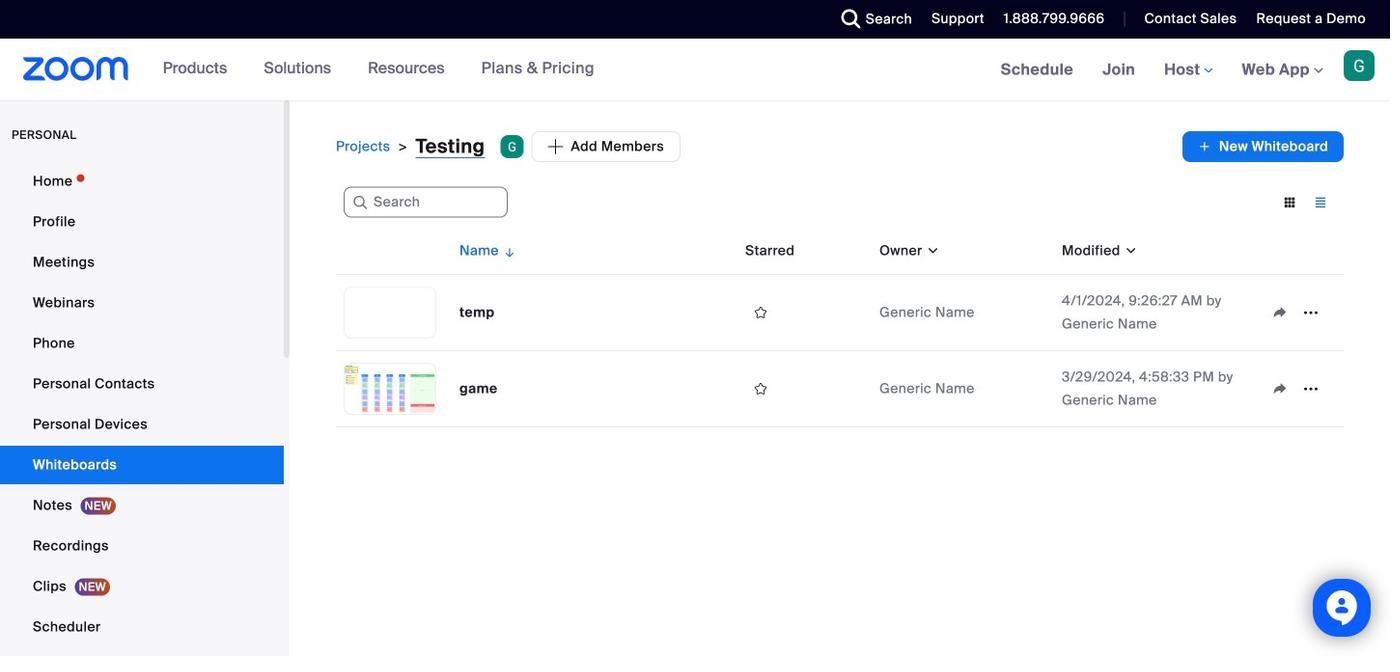 Task type: describe. For each thing, give the bounding box(es) containing it.
zoom logo image
[[23, 57, 129, 81]]

temp element
[[460, 304, 495, 322]]

add image
[[1199, 137, 1212, 156]]

grid mode, not selected image
[[1275, 194, 1306, 212]]

click to star the whiteboard game image
[[746, 381, 777, 398]]

thumbnail of temp image
[[345, 288, 436, 338]]

arrow down image
[[499, 240, 517, 263]]

list mode, selected image
[[1306, 194, 1337, 212]]



Task type: vqa. For each thing, say whether or not it's contained in the screenshot.
weekly schedule element
no



Task type: locate. For each thing, give the bounding box(es) containing it.
banner
[[0, 39, 1391, 102]]

application
[[501, 131, 681, 162], [1183, 131, 1345, 162], [336, 228, 1345, 428]]

personal menu menu
[[0, 162, 284, 657]]

project owner: generic name image
[[501, 135, 524, 158]]

thumbnail of game image
[[345, 364, 436, 414]]

meetings navigation
[[987, 39, 1391, 102]]

Search text field
[[344, 187, 508, 218]]

game element
[[460, 380, 498, 398]]

click to star the whiteboard temp image
[[746, 304, 777, 322]]

product information navigation
[[148, 39, 609, 100]]

profile picture image
[[1345, 50, 1375, 81]]



